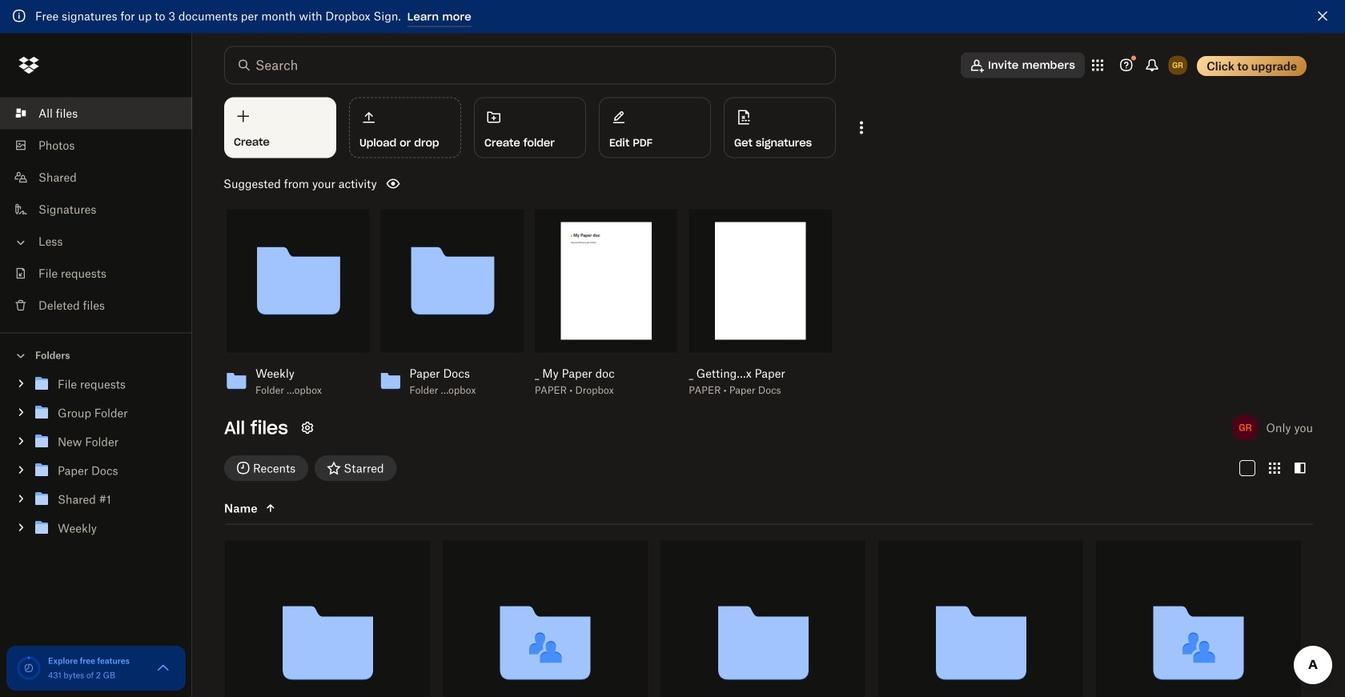 Task type: describe. For each thing, give the bounding box(es) containing it.
dropbox image
[[13, 49, 45, 81]]

quota usage progress bar
[[16, 656, 42, 681]]

quota usage image
[[16, 656, 42, 681]]

shared folder, shared #1 row
[[1096, 541, 1301, 697]]

less image
[[13, 235, 29, 251]]



Task type: locate. For each thing, give the bounding box(es) containing it.
folder, new folder row
[[661, 541, 866, 697]]

group
[[0, 367, 192, 555]]

shared folder, group folder row
[[443, 541, 648, 697]]

folder, file requests row
[[225, 541, 430, 697]]

list
[[0, 88, 192, 333]]

list item
[[0, 97, 192, 129]]

folder, paper docs row
[[878, 541, 1083, 697]]

folder settings image
[[298, 418, 317, 437]]

Search in folder "Dropbox" text field
[[255, 56, 802, 75]]

alert
[[0, 0, 1345, 33]]



Task type: vqa. For each thing, say whether or not it's contained in the screenshot.
rightmost Create
no



